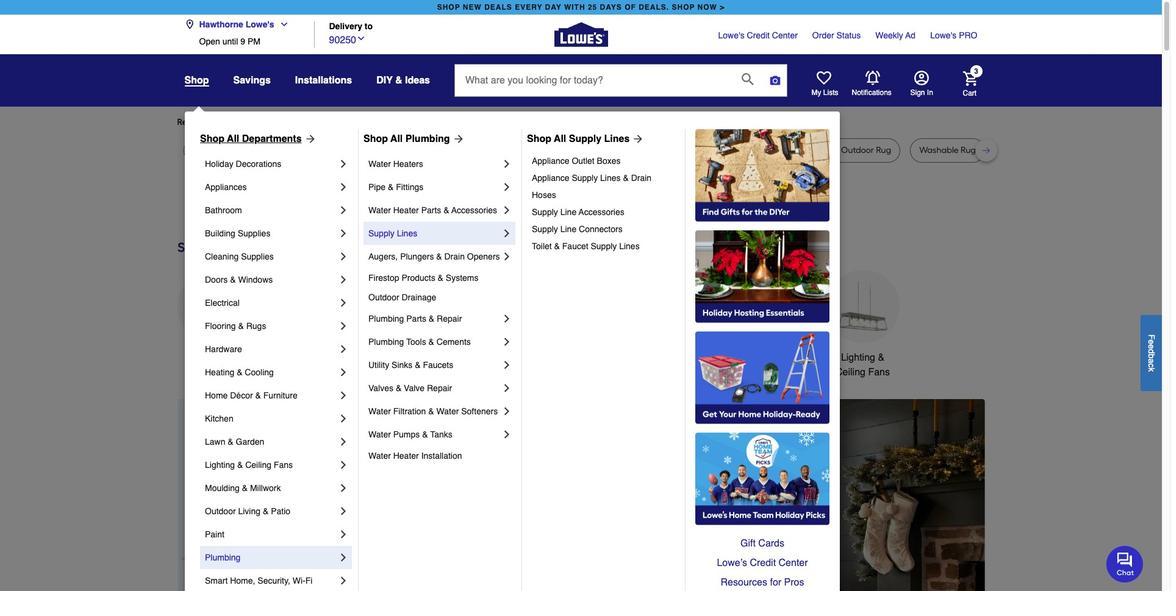 Task type: describe. For each thing, give the bounding box(es) containing it.
1 vertical spatial lighting & ceiling fans
[[205, 461, 293, 470]]

home décor & furniture link
[[205, 384, 337, 408]]

desk
[[438, 145, 457, 156]]

ceiling inside lighting & ceiling fans
[[836, 367, 866, 378]]

water for water heater installation
[[368, 451, 391, 461]]

toilet
[[532, 242, 552, 251]]

and for allen and roth rug
[[628, 145, 644, 156]]

heating & cooling
[[205, 368, 274, 378]]

savings
[[233, 75, 271, 86]]

plumbing tools & cements
[[368, 337, 471, 347]]

cards
[[759, 539, 785, 550]]

until
[[222, 37, 238, 46]]

pipe & fittings link
[[368, 176, 501, 199]]

fi
[[305, 577, 313, 586]]

plungers
[[400, 252, 434, 262]]

departments
[[242, 134, 302, 145]]

location image
[[185, 20, 194, 29]]

lowe's home improvement cart image
[[963, 71, 978, 86]]

arrow right image for shop all supply lines
[[630, 133, 644, 145]]

indoor outdoor rug
[[814, 145, 891, 156]]

firestop
[[368, 273, 399, 283]]

arrow right image for shop all departments
[[302, 133, 316, 145]]

more
[[312, 117, 332, 128]]

chevron down image inside hawthorne lowe's button
[[274, 20, 289, 29]]

supplies for building supplies
[[238, 229, 271, 239]]

bathroom button
[[641, 270, 714, 365]]

building
[[205, 229, 235, 239]]

90250
[[329, 34, 356, 45]]

lighting inside lighting & ceiling fans
[[841, 353, 875, 364]]

christmas decorations button
[[363, 270, 436, 380]]

supply lines link
[[368, 222, 501, 245]]

water filtration & water softeners link
[[368, 400, 501, 423]]

& inside the lighting & ceiling fans button
[[878, 353, 885, 364]]

camera image
[[769, 74, 781, 87]]

savings button
[[233, 70, 271, 92]]

furniture
[[263, 391, 298, 401]]

indoor
[[814, 145, 839, 156]]

get your home holiday-ready. image
[[695, 332, 830, 425]]

washable for washable rug
[[919, 145, 959, 156]]

chevron right image for plumbing
[[337, 552, 350, 564]]

pipe & fittings
[[368, 182, 424, 192]]

water heater parts & accessories
[[368, 206, 497, 215]]

new
[[463, 3, 482, 12]]

lowe's credit center
[[717, 558, 808, 569]]

water heater installation
[[368, 451, 462, 461]]

systems
[[446, 273, 479, 283]]

credit for lowe's
[[747, 31, 770, 40]]

hoses
[[532, 190, 556, 200]]

suggestions
[[334, 117, 382, 128]]

chevron right image for water pumps & tanks
[[501, 429, 513, 441]]

lowe's home improvement account image
[[914, 71, 929, 85]]

supply inside appliance supply lines & drain hoses
[[572, 173, 598, 183]]

Search Query text field
[[455, 65, 732, 96]]

& inside plumbing parts & repair link
[[429, 314, 434, 324]]

appliance for appliance supply lines & drain hoses
[[532, 173, 570, 183]]

water for water heaters
[[368, 159, 391, 169]]

now
[[698, 3, 717, 12]]

& inside moulding & millwork link
[[242, 484, 248, 494]]

cements
[[437, 337, 471, 347]]

arrow right image inside shop all plumbing link
[[450, 133, 465, 145]]

water for water filtration & water softeners
[[368, 407, 391, 417]]

line for accessories
[[560, 207, 577, 217]]

valves & valve repair
[[368, 384, 452, 394]]

ideas
[[405, 75, 430, 86]]

my lists link
[[812, 71, 839, 98]]

cleaning supplies
[[205, 252, 274, 262]]

all for plumbing
[[391, 134, 403, 145]]

allen and roth rug
[[607, 145, 681, 156]]

living
[[238, 507, 261, 517]]

order
[[813, 31, 834, 40]]

shop button
[[185, 74, 209, 87]]

25 days of deals. don't miss deals every day. same-day delivery on in-stock orders placed by 2 p m. image
[[177, 400, 374, 592]]

allen for allen and roth area rug
[[485, 145, 504, 156]]

building supplies
[[205, 229, 271, 239]]

bathroom inside bathroom "link"
[[205, 206, 242, 215]]

cleaning
[[205, 252, 239, 262]]

shop all departments
[[200, 134, 302, 145]]

more suggestions for you
[[312, 117, 411, 128]]

2 rug from the left
[[251, 145, 266, 156]]

installations
[[295, 75, 352, 86]]

& inside water pumps & tanks link
[[422, 430, 428, 440]]

k
[[1147, 368, 1157, 372]]

& inside 'doors & windows' 'link'
[[230, 275, 236, 285]]

in
[[927, 88, 933, 97]]

5x8
[[210, 145, 223, 156]]

chevron right image for electrical
[[337, 297, 350, 309]]

christmas
[[377, 353, 421, 364]]

plumbing tools & cements link
[[368, 331, 501, 354]]

heating
[[205, 368, 234, 378]]

windows
[[238, 275, 273, 285]]

search image
[[742, 73, 754, 85]]

smart for smart home
[[743, 353, 769, 364]]

scroll to item #4 image
[[715, 590, 747, 592]]

& inside outdoor living & patio link
[[263, 507, 269, 517]]

2 horizontal spatial for
[[770, 578, 782, 589]]

millwork
[[250, 484, 281, 494]]

water up tanks
[[437, 407, 459, 417]]

hawthorne
[[199, 20, 243, 29]]

lines down supply line connectors link
[[619, 242, 640, 251]]

for for suggestions
[[384, 117, 395, 128]]

chevron right image for building supplies
[[337, 228, 350, 240]]

doors & windows link
[[205, 268, 337, 292]]

0 horizontal spatial home
[[205, 391, 228, 401]]

repair for valves & valve repair
[[427, 384, 452, 394]]

chevron right image for valves & valve repair
[[501, 383, 513, 395]]

a
[[1147, 359, 1157, 363]]

moulding & millwork
[[205, 484, 281, 494]]

augers, plungers & drain openers
[[368, 252, 500, 262]]

rug 5x8
[[192, 145, 223, 156]]

faucet
[[562, 242, 588, 251]]

chevron right image for kitchen
[[337, 413, 350, 425]]

5 rug from the left
[[564, 145, 579, 156]]

resources
[[721, 578, 767, 589]]

you for more suggestions for you
[[397, 117, 411, 128]]

decorations for holiday
[[236, 159, 281, 169]]

chevron right image for paint
[[337, 529, 350, 541]]

holiday decorations link
[[205, 153, 337, 176]]

you for recommended searches for you
[[288, 117, 303, 128]]

holiday decorations
[[205, 159, 281, 169]]

furniture
[[375, 145, 410, 156]]

chevron right image for appliances
[[337, 181, 350, 193]]

chevron right image for moulding & millwork
[[337, 483, 350, 495]]

appliances inside appliances link
[[205, 182, 247, 192]]

wi-
[[293, 577, 305, 586]]

& inside water filtration & water softeners link
[[428, 407, 434, 417]]

roth for rug
[[646, 145, 664, 156]]

c
[[1147, 363, 1157, 368]]

& inside toilet & faucet supply lines link
[[554, 242, 560, 251]]

plumbing link
[[205, 547, 337, 570]]

supply up augers,
[[368, 229, 395, 239]]

roth for area
[[524, 145, 541, 156]]

allen and roth area rug
[[485, 145, 579, 156]]

9 rug from the left
[[961, 145, 976, 156]]

my
[[812, 88, 821, 97]]

lines up the plungers
[[397, 229, 417, 239]]

shop for shop all supply lines
[[527, 134, 552, 145]]

shop for shop all departments
[[200, 134, 225, 145]]

lines inside appliance supply lines & drain hoses
[[600, 173, 621, 183]]

lawn & garden
[[205, 437, 264, 447]]

chevron right image for cleaning supplies
[[337, 251, 350, 263]]

find gifts for the diyer. image
[[695, 129, 830, 222]]

accessories inside water heater parts & accessories 'link'
[[451, 206, 497, 215]]

lowe's wishes you and your family a happy hanukkah. image
[[177, 195, 985, 225]]

flooring
[[205, 322, 236, 331]]

shop new deals every day with 25 days of deals. shop now >
[[437, 3, 725, 12]]

for for searches
[[275, 117, 286, 128]]

lowe's inside button
[[246, 20, 274, 29]]

toilet & faucet supply lines link
[[532, 238, 677, 255]]

lowe's home improvement lists image
[[817, 71, 831, 85]]

lines up boxes
[[604, 134, 630, 145]]

3 area from the left
[[750, 145, 769, 156]]

hawthorne lowe's
[[199, 20, 274, 29]]

& inside lighting & ceiling fans link
[[237, 461, 243, 470]]

1 vertical spatial parts
[[406, 314, 426, 324]]

lowe's
[[717, 558, 747, 569]]

accessories inside the supply line accessories link
[[579, 207, 625, 217]]

home inside button
[[772, 353, 798, 364]]

smart for smart home, security, wi-fi
[[205, 577, 228, 586]]

lighting inside lighting & ceiling fans link
[[205, 461, 235, 470]]

lowe's credit center
[[718, 31, 798, 40]]

washable for washable area rug
[[709, 145, 748, 156]]

50 percent off all artificial christmas trees, holiday lights and more. image
[[388, 400, 979, 592]]

and for allen and roth area rug
[[506, 145, 522, 156]]

kitchen faucets
[[457, 353, 527, 364]]

tools
[[406, 337, 426, 347]]

chevron right image for hardware
[[337, 343, 350, 356]]

décor
[[230, 391, 253, 401]]

chat invite button image
[[1107, 546, 1144, 583]]

heater for parts
[[393, 206, 419, 215]]

appliance supply lines & drain hoses
[[532, 173, 654, 200]]

kitchen faucets button
[[455, 270, 529, 365]]

parts inside 'link'
[[421, 206, 441, 215]]

softeners
[[461, 407, 498, 417]]

holiday
[[205, 159, 233, 169]]

& inside heating & cooling link
[[237, 368, 242, 378]]

connectors
[[579, 225, 623, 234]]



Task type: locate. For each thing, give the bounding box(es) containing it.
supplies up windows
[[241, 252, 274, 262]]

chevron right image for supply lines
[[501, 228, 513, 240]]

shop left now
[[672, 3, 695, 12]]

lowe's down >
[[718, 31, 745, 40]]

2 e from the top
[[1147, 344, 1157, 349]]

1 horizontal spatial you
[[397, 117, 411, 128]]

washable rug
[[919, 145, 976, 156]]

& inside 'diy & ideas' button
[[395, 75, 402, 86]]

plumbing up "desk"
[[406, 134, 450, 145]]

chevron right image for holiday decorations
[[337, 158, 350, 170]]

shop 25 days of deals by category image
[[177, 237, 985, 258]]

& inside augers, plungers & drain openers 'link'
[[436, 252, 442, 262]]

chevron right image for pipe & fittings
[[501, 181, 513, 193]]

1 horizontal spatial lowe's
[[718, 31, 745, 40]]

appliance outlet boxes link
[[532, 153, 677, 170]]

0 horizontal spatial drain
[[444, 252, 465, 262]]

4 rug from the left
[[332, 145, 347, 156]]

& inside appliance supply lines & drain hoses
[[623, 173, 629, 183]]

sinks
[[392, 361, 413, 370]]

supplies for cleaning supplies
[[241, 252, 274, 262]]

for
[[275, 117, 286, 128], [384, 117, 395, 128], [770, 578, 782, 589]]

plumbing for plumbing
[[205, 553, 241, 563]]

shop all supply lines
[[527, 134, 630, 145]]

deals
[[485, 3, 512, 12]]

roth
[[524, 145, 541, 156], [646, 145, 664, 156]]

appliance up hoses
[[532, 173, 570, 183]]

&
[[395, 75, 402, 86], [623, 173, 629, 183], [388, 182, 394, 192], [444, 206, 449, 215], [554, 242, 560, 251], [436, 252, 442, 262], [438, 273, 443, 283], [230, 275, 236, 285], [429, 314, 434, 324], [238, 322, 244, 331], [429, 337, 434, 347], [878, 353, 885, 364], [415, 361, 421, 370], [237, 368, 242, 378], [396, 384, 402, 394], [255, 391, 261, 401], [428, 407, 434, 417], [422, 430, 428, 440], [228, 437, 233, 447], [237, 461, 243, 470], [242, 484, 248, 494], [263, 507, 269, 517]]

you up shop all plumbing
[[397, 117, 411, 128]]

chevron right image for flooring & rugs
[[337, 320, 350, 332]]

0 vertical spatial ceiling
[[836, 367, 866, 378]]

0 vertical spatial center
[[772, 31, 798, 40]]

0 vertical spatial appliance
[[532, 156, 570, 166]]

1 vertical spatial kitchen
[[205, 414, 233, 424]]

up to 40 percent off select vanities. plus, get free local delivery on select vanities. image
[[979, 400, 1171, 592]]

0 horizontal spatial kitchen
[[205, 414, 233, 424]]

1 vertical spatial center
[[779, 558, 808, 569]]

supply up toilet
[[532, 225, 558, 234]]

1 horizontal spatial decorations
[[373, 367, 425, 378]]

1 vertical spatial decorations
[[373, 367, 425, 378]]

shop new deals every day with 25 days of deals. shop now > link
[[435, 0, 727, 15]]

1 horizontal spatial lighting & ceiling fans
[[836, 353, 890, 378]]

1 vertical spatial heater
[[393, 451, 419, 461]]

lowe's pro link
[[930, 29, 978, 41]]

& inside valves & valve repair link
[[396, 384, 402, 394]]

1 horizontal spatial drain
[[631, 173, 652, 183]]

1 horizontal spatial smart
[[743, 353, 769, 364]]

& inside flooring & rugs link
[[238, 322, 244, 331]]

2 horizontal spatial shop
[[527, 134, 552, 145]]

1 vertical spatial appliances
[[190, 353, 238, 364]]

decorations inside "holiday decorations" link
[[236, 159, 281, 169]]

1 horizontal spatial chevron down image
[[356, 33, 366, 43]]

0 horizontal spatial chevron down image
[[274, 20, 289, 29]]

supplies up cleaning supplies
[[238, 229, 271, 239]]

water filtration & water softeners
[[368, 407, 498, 417]]

supplies inside 'link'
[[238, 229, 271, 239]]

patio
[[271, 507, 290, 517]]

1 horizontal spatial ceiling
[[836, 367, 866, 378]]

lowe's credit center link
[[695, 554, 830, 573]]

lowe's up pm
[[246, 20, 274, 29]]

plumbing for plumbing parts & repair
[[368, 314, 404, 324]]

>
[[720, 3, 725, 12]]

1 horizontal spatial area
[[543, 145, 562, 156]]

0 vertical spatial decorations
[[236, 159, 281, 169]]

1 shop from the left
[[437, 3, 460, 12]]

chevron right image for plumbing tools & cements
[[501, 336, 513, 348]]

1 rug from the left
[[192, 145, 208, 156]]

lowe's home improvement logo image
[[554, 8, 608, 61]]

2 line from the top
[[560, 225, 577, 234]]

0 vertical spatial kitchen
[[457, 353, 490, 364]]

chevron right image for water heater parts & accessories
[[501, 204, 513, 217]]

appliances up heating
[[190, 353, 238, 364]]

outdoor inside outdoor drainage link
[[368, 293, 399, 303]]

allen for allen and roth rug
[[607, 145, 626, 156]]

chevron right image for heating & cooling
[[337, 367, 350, 379]]

all for departments
[[227, 134, 239, 145]]

1 e from the top
[[1147, 340, 1157, 344]]

0 horizontal spatial shop
[[200, 134, 225, 145]]

1 line from the top
[[560, 207, 577, 217]]

1 vertical spatial lighting
[[205, 461, 235, 470]]

moulding
[[205, 484, 240, 494]]

d
[[1147, 349, 1157, 354]]

supply down supply line connectors link
[[591, 242, 617, 251]]

1 all from the left
[[227, 134, 239, 145]]

kitchen down cements
[[457, 353, 490, 364]]

chevron right image for doors & windows
[[337, 274, 350, 286]]

heater down fittings
[[393, 206, 419, 215]]

supply lines
[[368, 229, 417, 239]]

arrow right image down more
[[302, 133, 316, 145]]

0 vertical spatial home
[[772, 353, 798, 364]]

center up pros
[[779, 558, 808, 569]]

lowe's left pro
[[930, 31, 957, 40]]

1 vertical spatial smart
[[205, 577, 228, 586]]

heater down pumps
[[393, 451, 419, 461]]

drain inside appliance supply lines & drain hoses
[[631, 173, 652, 183]]

accessories down pipe & fittings link
[[451, 206, 497, 215]]

0 horizontal spatial bathroom
[[205, 206, 242, 215]]

lines
[[604, 134, 630, 145], [600, 173, 621, 183], [397, 229, 417, 239], [619, 242, 640, 251]]

drain inside 'link'
[[444, 252, 465, 262]]

for up departments
[[275, 117, 286, 128]]

shop for shop all plumbing
[[364, 134, 388, 145]]

credit for lowe's
[[750, 558, 776, 569]]

1 vertical spatial repair
[[427, 384, 452, 394]]

water left pumps
[[368, 430, 391, 440]]

kitchen for kitchen
[[205, 414, 233, 424]]

1 horizontal spatial and
[[628, 145, 644, 156]]

e up b
[[1147, 344, 1157, 349]]

supply down outlet
[[572, 173, 598, 183]]

1 vertical spatial credit
[[750, 558, 776, 569]]

christmas decorations
[[373, 353, 425, 378]]

repair inside plumbing parts & repair link
[[437, 314, 462, 324]]

sign in button
[[911, 71, 933, 98]]

fans inside lighting & ceiling fans
[[868, 367, 890, 378]]

1 vertical spatial ceiling
[[245, 461, 271, 470]]

lines down boxes
[[600, 173, 621, 183]]

None search field
[[454, 64, 788, 108]]

fittings
[[396, 182, 424, 192]]

shop all supply lines link
[[527, 132, 644, 146]]

cooling
[[245, 368, 274, 378]]

kitchen
[[457, 353, 490, 364], [205, 414, 233, 424]]

diy
[[377, 75, 393, 86]]

2 horizontal spatial all
[[554, 134, 566, 145]]

gift cards link
[[695, 534, 830, 554]]

deals.
[[639, 3, 669, 12]]

90250 button
[[329, 31, 366, 47]]

appliance outlet boxes
[[532, 156, 621, 166]]

chevron right image for water heaters
[[501, 158, 513, 170]]

1 horizontal spatial for
[[384, 117, 395, 128]]

supply line accessories
[[532, 207, 625, 217]]

all up furniture
[[391, 134, 403, 145]]

and
[[506, 145, 522, 156], [628, 145, 644, 156]]

0 vertical spatial smart
[[743, 353, 769, 364]]

diy & ideas button
[[377, 70, 430, 92]]

arrow right image inside shop all supply lines link
[[630, 133, 644, 145]]

water heater installation link
[[368, 447, 513, 466]]

decorations inside christmas decorations button
[[373, 367, 425, 378]]

you left more
[[288, 117, 303, 128]]

0 vertical spatial drain
[[631, 173, 652, 183]]

0 horizontal spatial ceiling
[[245, 461, 271, 470]]

outdoor down firestop
[[368, 293, 399, 303]]

1 horizontal spatial kitchen
[[457, 353, 490, 364]]

recommended
[[177, 117, 236, 128]]

1 vertical spatial bathroom
[[656, 353, 699, 364]]

chevron right image for bathroom
[[337, 204, 350, 217]]

0 horizontal spatial roth
[[524, 145, 541, 156]]

faucets inside button
[[492, 353, 527, 364]]

1 horizontal spatial shop
[[364, 134, 388, 145]]

outlet
[[572, 156, 595, 166]]

0 horizontal spatial for
[[275, 117, 286, 128]]

0 horizontal spatial arrow right image
[[302, 133, 316, 145]]

smart home button
[[734, 270, 807, 365]]

lowe's home team holiday picks. image
[[695, 433, 830, 526]]

& inside water heater parts & accessories 'link'
[[444, 206, 449, 215]]

supply down the 'recommended searches for you' heading
[[569, 134, 602, 145]]

1 horizontal spatial allen
[[607, 145, 626, 156]]

1 washable from the left
[[709, 145, 748, 156]]

arrow right image
[[450, 133, 465, 145], [962, 506, 975, 518]]

6 rug from the left
[[666, 145, 681, 156]]

diy & ideas
[[377, 75, 430, 86]]

line up faucet
[[560, 225, 577, 234]]

line up supply line connectors
[[560, 207, 577, 217]]

1 horizontal spatial accessories
[[579, 207, 625, 217]]

1 vertical spatial supplies
[[241, 252, 274, 262]]

outdoor living & patio link
[[205, 500, 337, 523]]

0 horizontal spatial decorations
[[236, 159, 281, 169]]

open until 9 pm
[[199, 37, 260, 46]]

0 vertical spatial repair
[[437, 314, 462, 324]]

arrow right image up appliance outlet boxes link
[[630, 133, 644, 145]]

25
[[588, 3, 597, 12]]

2 shop from the left
[[672, 3, 695, 12]]

0 horizontal spatial arrow right image
[[450, 133, 465, 145]]

& inside utility sinks & faucets link
[[415, 361, 421, 370]]

shop up 5x8
[[200, 134, 225, 145]]

1 vertical spatial line
[[560, 225, 577, 234]]

& inside firestop products & systems link
[[438, 273, 443, 283]]

2 area from the left
[[543, 145, 562, 156]]

doors
[[205, 275, 228, 285]]

1 roth from the left
[[524, 145, 541, 156]]

heater for installation
[[393, 451, 419, 461]]

& inside pipe & fittings link
[[388, 182, 394, 192]]

decorations for christmas
[[373, 367, 425, 378]]

0 horizontal spatial lighting
[[205, 461, 235, 470]]

pipe
[[368, 182, 386, 192]]

0 horizontal spatial lowe's
[[246, 20, 274, 29]]

all for supply
[[554, 134, 566, 145]]

1 horizontal spatial bathroom
[[656, 353, 699, 364]]

1 horizontal spatial arrow right image
[[630, 133, 644, 145]]

lighting & ceiling fans
[[836, 353, 890, 378], [205, 461, 293, 470]]

1 horizontal spatial arrow right image
[[962, 506, 975, 518]]

appliance inside appliance supply lines & drain hoses
[[532, 173, 570, 183]]

0 vertical spatial fans
[[868, 367, 890, 378]]

chevron right image for lawn & garden
[[337, 436, 350, 448]]

arrow right image inside shop all departments link
[[302, 133, 316, 145]]

0 vertical spatial credit
[[747, 31, 770, 40]]

line for connectors
[[560, 225, 577, 234]]

1 you from the left
[[288, 117, 303, 128]]

plumbing down paint
[[205, 553, 241, 563]]

credit
[[747, 31, 770, 40], [750, 558, 776, 569]]

valves
[[368, 384, 394, 394]]

every
[[515, 3, 543, 12]]

2 all from the left
[[391, 134, 403, 145]]

electrical
[[205, 298, 240, 308]]

heater inside 'link'
[[393, 206, 419, 215]]

0 horizontal spatial accessories
[[451, 206, 497, 215]]

1 horizontal spatial home
[[772, 353, 798, 364]]

drain down allen and roth rug
[[631, 173, 652, 183]]

chevron right image for lighting & ceiling fans
[[337, 459, 350, 472]]

plumbing up christmas
[[368, 337, 404, 347]]

center left order at the top of the page
[[772, 31, 798, 40]]

chevron down image inside 90250 button
[[356, 33, 366, 43]]

plumbing down the outdoor drainage
[[368, 314, 404, 324]]

fans inside lighting & ceiling fans link
[[274, 461, 293, 470]]

0 vertical spatial parts
[[421, 206, 441, 215]]

smart inside button
[[743, 353, 769, 364]]

water for water pumps & tanks
[[368, 430, 391, 440]]

0 horizontal spatial fans
[[274, 461, 293, 470]]

lowe's for lowe's credit center
[[718, 31, 745, 40]]

1 shop from the left
[[200, 134, 225, 145]]

delivery to
[[329, 22, 373, 31]]

faucets
[[492, 353, 527, 364], [423, 361, 453, 370]]

0 horizontal spatial washable
[[709, 145, 748, 156]]

1 horizontal spatial fans
[[868, 367, 890, 378]]

chevron right image for home décor & furniture
[[337, 390, 350, 402]]

0 horizontal spatial smart
[[205, 577, 228, 586]]

water heaters link
[[368, 153, 501, 176]]

water down furniture
[[368, 159, 391, 169]]

pumps
[[393, 430, 420, 440]]

1 vertical spatial fans
[[274, 461, 293, 470]]

3 shop from the left
[[527, 134, 552, 145]]

shop all departments link
[[200, 132, 316, 146]]

chevron right image
[[337, 158, 350, 170], [337, 181, 350, 193], [501, 204, 513, 217], [501, 251, 513, 263], [337, 274, 350, 286], [337, 297, 350, 309], [501, 359, 513, 372], [337, 390, 350, 402], [337, 413, 350, 425], [501, 429, 513, 441], [337, 459, 350, 472], [337, 483, 350, 495], [337, 552, 350, 564], [337, 575, 350, 588]]

0 vertical spatial heater
[[393, 206, 419, 215]]

sign
[[911, 88, 925, 97]]

1 and from the left
[[506, 145, 522, 156]]

lowe's pro
[[930, 31, 978, 40]]

repair for plumbing parts & repair
[[437, 314, 462, 324]]

for up shop all plumbing
[[384, 117, 395, 128]]

home
[[772, 353, 798, 364], [205, 391, 228, 401]]

appliances link
[[205, 176, 337, 199]]

arrow right image
[[302, 133, 316, 145], [630, 133, 644, 145]]

kitchen inside button
[[457, 353, 490, 364]]

kitchen for kitchen faucets
[[457, 353, 490, 364]]

chevron right image for utility sinks & faucets
[[501, 359, 513, 372]]

appliance for appliance outlet boxes
[[532, 156, 570, 166]]

recommended searches for you heading
[[177, 117, 985, 129]]

for left pros
[[770, 578, 782, 589]]

1 vertical spatial home
[[205, 391, 228, 401]]

chevron right image for augers, plungers & drain openers
[[501, 251, 513, 263]]

lowe's home improvement notification center image
[[865, 71, 880, 85]]

1 horizontal spatial faucets
[[492, 353, 527, 364]]

1 vertical spatial chevron down image
[[356, 33, 366, 43]]

1 horizontal spatial outdoor
[[368, 293, 399, 303]]

chevron right image
[[501, 158, 513, 170], [501, 181, 513, 193], [337, 204, 350, 217], [337, 228, 350, 240], [501, 228, 513, 240], [337, 251, 350, 263], [501, 313, 513, 325], [337, 320, 350, 332], [501, 336, 513, 348], [337, 343, 350, 356], [337, 367, 350, 379], [501, 383, 513, 395], [501, 406, 513, 418], [337, 436, 350, 448], [337, 506, 350, 518], [337, 529, 350, 541]]

1 area from the left
[[312, 145, 330, 156]]

shop
[[185, 75, 209, 86]]

appliances down holiday
[[205, 182, 247, 192]]

rug rug
[[251, 145, 284, 156]]

drain
[[631, 173, 652, 183], [444, 252, 465, 262]]

appliance down the allen and roth area rug
[[532, 156, 570, 166]]

water down 'pipe'
[[368, 206, 391, 215]]

3 rug from the left
[[268, 145, 284, 156]]

repair down outdoor drainage link
[[437, 314, 462, 324]]

status
[[837, 31, 861, 40]]

0 vertical spatial arrow right image
[[450, 133, 465, 145]]

8 rug from the left
[[876, 145, 891, 156]]

firestop products & systems
[[368, 273, 479, 283]]

1 vertical spatial arrow right image
[[962, 506, 975, 518]]

repair inside valves & valve repair link
[[427, 384, 452, 394]]

allen right "desk"
[[485, 145, 504, 156]]

0 horizontal spatial all
[[227, 134, 239, 145]]

lowe's for lowe's pro
[[930, 31, 957, 40]]

& inside home décor & furniture link
[[255, 391, 261, 401]]

washable
[[709, 145, 748, 156], [919, 145, 959, 156]]

outdoor for outdoor drainage
[[368, 293, 399, 303]]

2 arrow right image from the left
[[630, 133, 644, 145]]

2 and from the left
[[628, 145, 644, 156]]

order status
[[813, 31, 861, 40]]

appliances inside appliances button
[[190, 353, 238, 364]]

2 horizontal spatial lowe's
[[930, 31, 957, 40]]

3 all from the left
[[554, 134, 566, 145]]

chevron right image for water filtration & water softeners
[[501, 406, 513, 418]]

plumbing for plumbing tools & cements
[[368, 337, 404, 347]]

0 vertical spatial outdoor
[[368, 293, 399, 303]]

chevron right image for outdoor living & patio
[[337, 506, 350, 518]]

0 vertical spatial chevron down image
[[274, 20, 289, 29]]

0 horizontal spatial area
[[312, 145, 330, 156]]

0 vertical spatial line
[[560, 207, 577, 217]]

shop down more suggestions for you link
[[364, 134, 388, 145]]

1 horizontal spatial roth
[[646, 145, 664, 156]]

1 appliance from the top
[[532, 156, 570, 166]]

heaters
[[393, 159, 423, 169]]

supplies
[[238, 229, 271, 239], [241, 252, 274, 262]]

repair down utility sinks & faucets link at the bottom left of page
[[427, 384, 452, 394]]

bathroom inside bathroom 'button'
[[656, 353, 699, 364]]

f
[[1147, 334, 1157, 340]]

0 horizontal spatial and
[[506, 145, 522, 156]]

lawn & garden link
[[205, 431, 337, 454]]

accessories up connectors
[[579, 207, 625, 217]]

& inside lawn & garden link
[[228, 437, 233, 447]]

0 vertical spatial lighting & ceiling fans
[[836, 353, 890, 378]]

ceiling
[[836, 367, 866, 378], [245, 461, 271, 470]]

allen up boxes
[[607, 145, 626, 156]]

water for water heater parts & accessories
[[368, 206, 391, 215]]

shop
[[200, 134, 225, 145], [364, 134, 388, 145], [527, 134, 552, 145]]

1 horizontal spatial all
[[391, 134, 403, 145]]

shop up the allen and roth area rug
[[527, 134, 552, 145]]

0 horizontal spatial you
[[288, 117, 303, 128]]

9
[[240, 37, 245, 46]]

2 shop from the left
[[364, 134, 388, 145]]

all down the 'recommended searches for you' heading
[[554, 134, 566, 145]]

with
[[564, 3, 585, 12]]

all down the recommended searches for you
[[227, 134, 239, 145]]

1 vertical spatial outdoor
[[205, 507, 236, 517]]

0 horizontal spatial faucets
[[423, 361, 453, 370]]

water down "valves"
[[368, 407, 391, 417]]

0 vertical spatial lighting
[[841, 353, 875, 364]]

2 heater from the top
[[393, 451, 419, 461]]

2 you from the left
[[397, 117, 411, 128]]

lighting & ceiling fans inside button
[[836, 353, 890, 378]]

2 washable from the left
[[919, 145, 959, 156]]

chevron down image
[[274, 20, 289, 29], [356, 33, 366, 43]]

ad
[[906, 31, 916, 40]]

chevron right image for smart home, security, wi-fi
[[337, 575, 350, 588]]

outdoor down moulding
[[205, 507, 236, 517]]

1 horizontal spatial washable
[[919, 145, 959, 156]]

2 roth from the left
[[646, 145, 664, 156]]

parts down drainage
[[406, 314, 426, 324]]

outdoor for outdoor living & patio
[[205, 507, 236, 517]]

chevron right image for plumbing parts & repair
[[501, 313, 513, 325]]

outdoor inside outdoor living & patio link
[[205, 507, 236, 517]]

valve
[[404, 384, 425, 394]]

center for lowe's credit center
[[772, 31, 798, 40]]

credit up search image
[[747, 31, 770, 40]]

appliance supply lines & drain hoses link
[[532, 170, 677, 204]]

0 horizontal spatial allen
[[485, 145, 504, 156]]

delivery
[[329, 22, 362, 31]]

smart home
[[743, 353, 798, 364]]

& inside plumbing tools & cements link
[[429, 337, 434, 347]]

supply down hoses
[[532, 207, 558, 217]]

center for lowe's credit center
[[779, 558, 808, 569]]

drain up systems
[[444, 252, 465, 262]]

accessories
[[451, 206, 497, 215], [579, 207, 625, 217]]

2 horizontal spatial area
[[750, 145, 769, 156]]

1 horizontal spatial lighting
[[841, 353, 875, 364]]

holiday hosting essentials. image
[[695, 231, 830, 323]]

decorations down christmas
[[373, 367, 425, 378]]

1 vertical spatial drain
[[444, 252, 465, 262]]

plumbing parts & repair link
[[368, 307, 501, 331]]

shop left new
[[437, 3, 460, 12]]

0 vertical spatial bathroom
[[205, 206, 242, 215]]

1 horizontal spatial shop
[[672, 3, 695, 12]]

2 appliance from the top
[[532, 173, 570, 183]]

1 heater from the top
[[393, 206, 419, 215]]

e up d
[[1147, 340, 1157, 344]]

open
[[199, 37, 220, 46]]

0 horizontal spatial outdoor
[[205, 507, 236, 517]]

0 horizontal spatial shop
[[437, 3, 460, 12]]

decorations down rug rug
[[236, 159, 281, 169]]

2 allen from the left
[[607, 145, 626, 156]]

7 rug from the left
[[771, 145, 786, 156]]

1 allen from the left
[[485, 145, 504, 156]]

shop
[[437, 3, 460, 12], [672, 3, 695, 12]]

0 vertical spatial appliances
[[205, 182, 247, 192]]

water inside 'link'
[[368, 206, 391, 215]]

credit up resources for pros link
[[750, 558, 776, 569]]

kitchen up lawn
[[205, 414, 233, 424]]

parts down pipe & fittings link
[[421, 206, 441, 215]]

moulding & millwork link
[[205, 477, 337, 500]]

water down 'water pumps & tanks'
[[368, 451, 391, 461]]

1 arrow right image from the left
[[302, 133, 316, 145]]



Task type: vqa. For each thing, say whether or not it's contained in the screenshot.
Pros
yes



